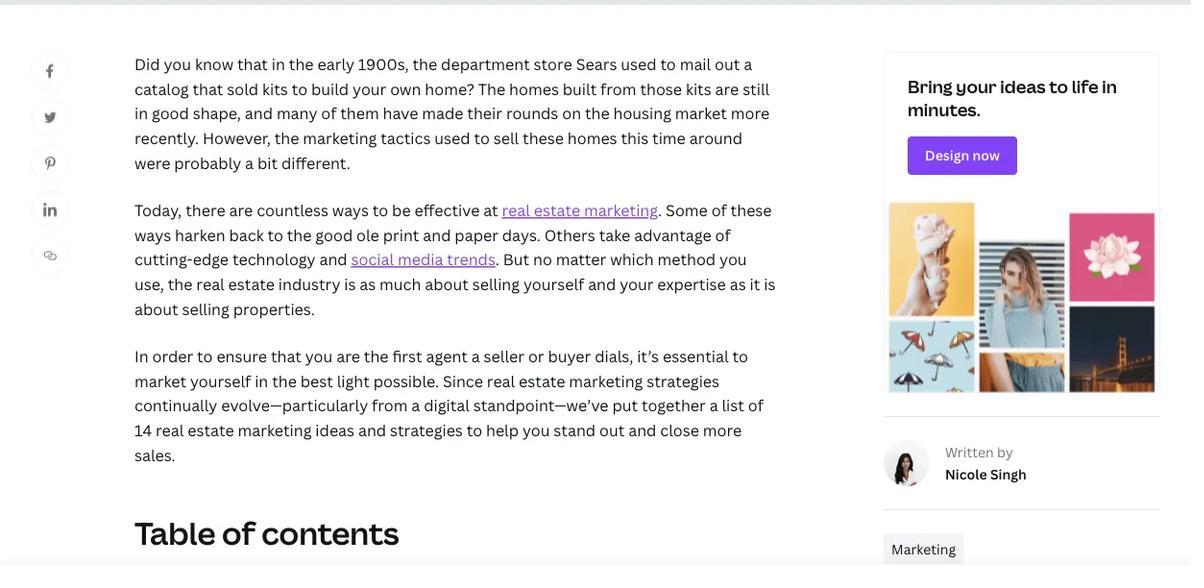 Task type: locate. For each thing, give the bounding box(es) containing it.
more down list
[[703, 420, 742, 440]]

to up those
[[661, 54, 676, 74]]

to right "essential"
[[733, 346, 748, 367]]

1 vertical spatial are
[[229, 200, 253, 220]]

print
[[383, 224, 419, 245]]

harken
[[175, 224, 225, 245]]

time
[[653, 128, 686, 148]]

their
[[467, 103, 503, 124]]

you right method
[[720, 249, 747, 270]]

1 horizontal spatial your
[[620, 274, 654, 294]]

in
[[272, 54, 285, 74], [1103, 75, 1118, 98], [135, 103, 148, 124], [255, 370, 268, 391]]

0 horizontal spatial used
[[435, 128, 470, 148]]

1 horizontal spatial is
[[764, 274, 776, 294]]

strategies
[[647, 370, 720, 391], [390, 420, 463, 440]]

to left be
[[373, 200, 388, 220]]

0 horizontal spatial your
[[353, 78, 387, 99]]

still
[[743, 78, 770, 99]]

used up those
[[621, 54, 657, 74]]

of right list
[[748, 395, 764, 416]]

and down matter in the top of the page
[[588, 274, 616, 294]]

in inside 'in order to ensure that you are the first agent a seller or buyer dials, it's essential to market yourself in the best light possible. since real estate marketing strategies continually evolve—particularly from a digital standpoint—we've put together a list of 14 real estate marketing ideas and strategies to help you stand out and close more sales.'
[[255, 370, 268, 391]]

0 horizontal spatial ways
[[135, 224, 171, 245]]

selling down but
[[473, 274, 520, 294]]

order
[[152, 346, 193, 367]]

estate up 'standpoint—we've'
[[519, 370, 566, 391]]

selling
[[473, 274, 520, 294], [182, 298, 229, 319]]

the inside . some of these ways harken back to the good ole print and paper days. others take advantage of cutting-edge technology and
[[287, 224, 312, 245]]

help
[[486, 420, 519, 440]]

1 horizontal spatial out
[[715, 54, 740, 74]]

that down the know
[[193, 78, 223, 99]]

marketing up the take
[[584, 200, 658, 220]]

. inside . some of these ways harken back to the good ole print and paper days. others take advantage of cutting-edge technology and
[[658, 200, 662, 220]]

1 horizontal spatial yourself
[[524, 274, 585, 294]]

catalog
[[135, 78, 189, 99]]

real
[[502, 200, 530, 220], [196, 274, 225, 294], [487, 370, 515, 391], [156, 420, 184, 440]]

housing
[[614, 103, 672, 124]]

written by nicole singh
[[946, 443, 1027, 483]]

1 vertical spatial used
[[435, 128, 470, 148]]

social
[[351, 249, 394, 270]]

real estate marketing link
[[502, 200, 658, 220]]

1 vertical spatial more
[[703, 420, 742, 440]]

market up 'around'
[[675, 103, 727, 124]]

in down ensure
[[255, 370, 268, 391]]

2 vertical spatial are
[[337, 346, 360, 367]]

that
[[237, 54, 268, 74], [193, 78, 223, 99], [271, 346, 302, 367]]

1 vertical spatial from
[[372, 395, 408, 416]]

0 vertical spatial selling
[[473, 274, 520, 294]]

0 vertical spatial are
[[715, 78, 739, 99]]

market down order
[[135, 370, 187, 391]]

. left but
[[496, 249, 500, 270]]

early
[[318, 54, 355, 74]]

1 horizontal spatial from
[[601, 78, 637, 99]]

you inside . but no matter which method you use, the real estate industry is as much about selling yourself and your expertise as it is about selling properties.
[[720, 249, 747, 270]]

is right it
[[764, 274, 776, 294]]

stand
[[554, 420, 596, 440]]

1 horizontal spatial these
[[731, 200, 772, 220]]

marketing inside did you know that in the early 1900s, the department store sears used to mail out a catalog that sold kits to build your own home? the homes built from those kits are still in good shape, and many of them have made their rounds on the housing market more recently. however, the marketing tactics used to sell these homes this time around were probably a bit different.
[[303, 128, 377, 148]]

1 vertical spatial out
[[600, 420, 625, 440]]

that up best
[[271, 346, 302, 367]]

yourself down ensure
[[190, 370, 251, 391]]

them
[[340, 103, 379, 124]]

of down build
[[321, 103, 337, 124]]

used
[[621, 54, 657, 74], [435, 128, 470, 148]]

estate inside . but no matter which method you use, the real estate industry is as much about selling yourself and your expertise as it is about selling properties.
[[228, 274, 275, 294]]

1 vertical spatial strategies
[[390, 420, 463, 440]]

ideas inside bring your ideas to life in minutes.
[[1001, 75, 1046, 98]]

ways up ole
[[332, 200, 369, 220]]

possible.
[[374, 370, 439, 391]]

about
[[425, 274, 469, 294], [135, 298, 178, 319]]

market
[[675, 103, 727, 124], [135, 370, 187, 391]]

first
[[392, 346, 423, 367]]

0 vertical spatial ways
[[332, 200, 369, 220]]

and inside did you know that in the early 1900s, the department store sears used to mail out a catalog that sold kits to build your own home? the homes built from those kits are still in good shape, and many of them have made their rounds on the housing market more recently. however, the marketing tactics used to sell these homes this time around were probably a bit different.
[[245, 103, 273, 124]]

use,
[[135, 274, 164, 294]]

marketing down evolve—particularly
[[238, 420, 312, 440]]

strategies down digital
[[390, 420, 463, 440]]

the inside . but no matter which method you use, the real estate industry is as much about selling yourself and your expertise as it is about selling properties.
[[168, 274, 193, 294]]

0 horizontal spatial homes
[[509, 78, 559, 99]]

in order to ensure that you are the first agent a seller or buyer dials, it's essential to market yourself in the best light possible. since real estate marketing strategies continually evolve—particularly from a digital standpoint—we've put together a list of 14 real estate marketing ideas and strategies to help you stand out and close more sales.
[[135, 346, 764, 465]]

0 vertical spatial about
[[425, 274, 469, 294]]

you down 'standpoint—we've'
[[523, 420, 550, 440]]

0 horizontal spatial from
[[372, 395, 408, 416]]

0 vertical spatial from
[[601, 78, 637, 99]]

expertise
[[658, 274, 726, 294]]

1 horizontal spatial .
[[658, 200, 662, 220]]

edge
[[193, 249, 229, 270]]

and down effective
[[423, 224, 451, 245]]

your down which
[[620, 274, 654, 294]]

to left the life
[[1050, 75, 1069, 98]]

ways inside . some of these ways harken back to the good ole print and paper days. others take advantage of cutting-edge technology and
[[135, 224, 171, 245]]

to up technology
[[268, 224, 283, 245]]

ways down today,
[[135, 224, 171, 245]]

is down social
[[344, 274, 356, 294]]

these inside did you know that in the early 1900s, the department store sears used to mail out a catalog that sold kits to build your own home? the homes built from those kits are still in good shape, and many of them have made their rounds on the housing market more recently. however, the marketing tactics used to sell these homes this time around were probably a bit different.
[[523, 128, 564, 148]]

0 horizontal spatial is
[[344, 274, 356, 294]]

the down the countless
[[287, 224, 312, 245]]

singh
[[991, 465, 1027, 483]]

are up back
[[229, 200, 253, 220]]

1 horizontal spatial as
[[730, 274, 746, 294]]

. left some
[[658, 200, 662, 220]]

these down rounds
[[523, 128, 564, 148]]

1 vertical spatial ideas
[[316, 420, 355, 440]]

ole
[[357, 224, 379, 245]]

as
[[360, 274, 376, 294], [730, 274, 746, 294]]

light
[[337, 370, 370, 391]]

in inside bring your ideas to life in minutes.
[[1103, 75, 1118, 98]]

of inside did you know that in the early 1900s, the department store sears used to mail out a catalog that sold kits to build your own home? the homes built from those kits are still in good shape, and many of them have made their rounds on the housing market more recently. however, the marketing tactics used to sell these homes this time around were probably a bit different.
[[321, 103, 337, 124]]

to inside . some of these ways harken back to the good ole print and paper days. others take advantage of cutting-edge technology and
[[268, 224, 283, 245]]

1 vertical spatial these
[[731, 200, 772, 220]]

2 vertical spatial that
[[271, 346, 302, 367]]

1 horizontal spatial used
[[621, 54, 657, 74]]

that inside 'in order to ensure that you are the first agent a seller or buyer dials, it's essential to market yourself in the best light possible. since real estate marketing strategies continually evolve—particularly from a digital standpoint—we've put together a list of 14 real estate marketing ideas and strategies to help you stand out and close more sales.'
[[271, 346, 302, 367]]

estate up the properties.
[[228, 274, 275, 294]]

about down social media trends 'link'
[[425, 274, 469, 294]]

0 horizontal spatial about
[[135, 298, 178, 319]]

out down put
[[600, 420, 625, 440]]

your right bring
[[957, 75, 997, 98]]

ideas down evolve—particularly
[[316, 420, 355, 440]]

1 horizontal spatial kits
[[686, 78, 712, 99]]

yourself inside 'in order to ensure that you are the first agent a seller or buyer dials, it's essential to market yourself in the best light possible. since real estate marketing strategies continually evolve—particularly from a digital standpoint—we've put together a list of 14 real estate marketing ideas and strategies to help you stand out and close more sales.'
[[190, 370, 251, 391]]

1 vertical spatial good
[[316, 224, 353, 245]]

homes down on
[[568, 128, 618, 148]]

a up the since
[[472, 346, 480, 367]]

nicole singh link
[[946, 463, 1027, 485]]

1 horizontal spatial ways
[[332, 200, 369, 220]]

and down the sold
[[245, 103, 273, 124]]

used down made
[[435, 128, 470, 148]]

about down use,
[[135, 298, 178, 319]]

real down the seller
[[487, 370, 515, 391]]

from inside 'in order to ensure that you are the first agent a seller or buyer dials, it's essential to market yourself in the best light possible. since real estate marketing strategies continually evolve—particularly from a digital standpoint—we've put together a list of 14 real estate marketing ideas and strategies to help you stand out and close more sales.'
[[372, 395, 408, 416]]

0 horizontal spatial .
[[496, 249, 500, 270]]

or
[[528, 346, 544, 367]]

dials,
[[595, 346, 634, 367]]

0 horizontal spatial these
[[523, 128, 564, 148]]

continually
[[135, 395, 218, 416]]

1 vertical spatial ways
[[135, 224, 171, 245]]

0 horizontal spatial yourself
[[190, 370, 251, 391]]

1 horizontal spatial that
[[237, 54, 268, 74]]

but
[[503, 249, 530, 270]]

to inside bring your ideas to life in minutes.
[[1050, 75, 1069, 98]]

0 vertical spatial homes
[[509, 78, 559, 99]]

a up still
[[744, 54, 753, 74]]

selling down edge
[[182, 298, 229, 319]]

ways
[[332, 200, 369, 220], [135, 224, 171, 245]]

2 horizontal spatial that
[[271, 346, 302, 367]]

kits right the sold
[[262, 78, 288, 99]]

1 vertical spatial .
[[496, 249, 500, 270]]

.
[[658, 200, 662, 220], [496, 249, 500, 270]]

advantage
[[634, 224, 712, 245]]

real down edge
[[196, 274, 225, 294]]

out right the mail
[[715, 54, 740, 74]]

0 horizontal spatial good
[[152, 103, 189, 124]]

. for but
[[496, 249, 500, 270]]

the up evolve—particularly
[[272, 370, 297, 391]]

no
[[533, 249, 552, 270]]

those
[[640, 78, 682, 99]]

to left help
[[467, 420, 483, 440]]

countless
[[257, 200, 329, 220]]

a left "bit" on the top of page
[[245, 152, 254, 173]]

to
[[661, 54, 676, 74], [1050, 75, 1069, 98], [292, 78, 308, 99], [474, 128, 490, 148], [373, 200, 388, 220], [268, 224, 283, 245], [197, 346, 213, 367], [733, 346, 748, 367], [467, 420, 483, 440]]

standpoint—we've
[[474, 395, 609, 416]]

1 horizontal spatial good
[[316, 224, 353, 245]]

from down possible.
[[372, 395, 408, 416]]

homes up rounds
[[509, 78, 559, 99]]

1 vertical spatial market
[[135, 370, 187, 391]]

a down possible.
[[412, 395, 420, 416]]

1 vertical spatial homes
[[568, 128, 618, 148]]

as left it
[[730, 274, 746, 294]]

did
[[135, 54, 160, 74]]

0 horizontal spatial that
[[193, 78, 223, 99]]

life
[[1072, 75, 1099, 98]]

0 vertical spatial out
[[715, 54, 740, 74]]

of
[[321, 103, 337, 124], [712, 200, 727, 220], [715, 224, 731, 245], [748, 395, 764, 416], [222, 512, 255, 554]]

0 vertical spatial these
[[523, 128, 564, 148]]

0 vertical spatial more
[[731, 103, 770, 124]]

tactics
[[381, 128, 431, 148]]

your inside . but no matter which method you use, the real estate industry is as much about selling yourself and your expertise as it is about selling properties.
[[620, 274, 654, 294]]

your inside did you know that in the early 1900s, the department store sears used to mail out a catalog that sold kits to build your own home? the homes built from those kits are still in good shape, and many of them have made their rounds on the housing market more recently. however, the marketing tactics used to sell these homes this time around were probably a bit different.
[[353, 78, 387, 99]]

social media trends link
[[351, 249, 496, 270]]

1 horizontal spatial ideas
[[1001, 75, 1046, 98]]

ideas left the life
[[1001, 75, 1046, 98]]

yourself down no
[[524, 274, 585, 294]]

and inside . but no matter which method you use, the real estate industry is as much about selling yourself and your expertise as it is about selling properties.
[[588, 274, 616, 294]]

in right the life
[[1103, 75, 1118, 98]]

today,
[[135, 200, 182, 220]]

1 horizontal spatial strategies
[[647, 370, 720, 391]]

and down 'light'
[[358, 420, 386, 440]]

2 kits from the left
[[686, 78, 712, 99]]

0 horizontal spatial kits
[[262, 78, 288, 99]]

to up many
[[292, 78, 308, 99]]

your up them
[[353, 78, 387, 99]]

are left still
[[715, 78, 739, 99]]

0 vertical spatial .
[[658, 200, 662, 220]]

marketing down them
[[303, 128, 377, 148]]

homes
[[509, 78, 559, 99], [568, 128, 618, 148]]

1 vertical spatial selling
[[182, 298, 229, 319]]

1 horizontal spatial are
[[337, 346, 360, 367]]

1 kits from the left
[[262, 78, 288, 99]]

. inside . but no matter which method you use, the real estate industry is as much about selling yourself and your expertise as it is about selling properties.
[[496, 249, 500, 270]]

strategies up together
[[647, 370, 720, 391]]

2 horizontal spatial your
[[957, 75, 997, 98]]

yourself
[[524, 274, 585, 294], [190, 370, 251, 391]]

1 horizontal spatial homes
[[568, 128, 618, 148]]

to left sell at top
[[474, 128, 490, 148]]

you up the "catalog"
[[164, 54, 191, 74]]

matter
[[556, 249, 607, 270]]

0 horizontal spatial strategies
[[390, 420, 463, 440]]

sold
[[227, 78, 259, 99]]

ways for to
[[332, 200, 369, 220]]

method
[[658, 249, 716, 270]]

a left list
[[710, 395, 718, 416]]

0 horizontal spatial selling
[[182, 298, 229, 319]]

these right some
[[731, 200, 772, 220]]

1 vertical spatial about
[[135, 298, 178, 319]]

0 horizontal spatial as
[[360, 274, 376, 294]]

0 vertical spatial good
[[152, 103, 189, 124]]

1 horizontal spatial market
[[675, 103, 727, 124]]

that up the sold
[[237, 54, 268, 74]]

1 as from the left
[[360, 274, 376, 294]]

more down still
[[731, 103, 770, 124]]

technology
[[233, 249, 316, 270]]

0 horizontal spatial out
[[600, 420, 625, 440]]

0 horizontal spatial ideas
[[316, 420, 355, 440]]

good left ole
[[316, 224, 353, 245]]

are up 'light'
[[337, 346, 360, 367]]

effective
[[415, 200, 480, 220]]

many
[[277, 103, 317, 124]]

are inside 'in order to ensure that you are the first agent a seller or buyer dials, it's essential to market yourself in the best light possible. since real estate marketing strategies continually evolve—particularly from a digital standpoint—we've put together a list of 14 real estate marketing ideas and strategies to help you stand out and close more sales.'
[[337, 346, 360, 367]]

the down the cutting-
[[168, 274, 193, 294]]

good up 'recently.'
[[152, 103, 189, 124]]

0 vertical spatial market
[[675, 103, 727, 124]]

you up best
[[305, 346, 333, 367]]

0 vertical spatial yourself
[[524, 274, 585, 294]]

to right order
[[197, 346, 213, 367]]

1 vertical spatial yourself
[[190, 370, 251, 391]]

2 horizontal spatial are
[[715, 78, 739, 99]]

0 vertical spatial ideas
[[1001, 75, 1046, 98]]

kits down the mail
[[686, 78, 712, 99]]

these
[[523, 128, 564, 148], [731, 200, 772, 220]]

as down social
[[360, 274, 376, 294]]

be
[[392, 200, 411, 220]]

of right some
[[712, 200, 727, 220]]

0 vertical spatial that
[[237, 54, 268, 74]]

0 horizontal spatial market
[[135, 370, 187, 391]]

0 vertical spatial strategies
[[647, 370, 720, 391]]

from down sears
[[601, 78, 637, 99]]



Task type: vqa. For each thing, say whether or not it's contained in the screenshot.
"my" within the The Share My Usage And Activity Data With The Editors Or Owners Of The Designs That I Interact With Via Design Insights.
no



Task type: describe. For each thing, give the bounding box(es) containing it.
marketing down dials,
[[569, 370, 643, 391]]

back
[[229, 224, 264, 245]]

digital
[[424, 395, 470, 416]]

. for some
[[658, 200, 662, 220]]

department
[[441, 54, 530, 74]]

and up industry
[[319, 249, 348, 270]]

1 is from the left
[[344, 274, 356, 294]]

ways for harken
[[135, 224, 171, 245]]

contents
[[262, 512, 399, 554]]

shape,
[[193, 103, 241, 124]]

good inside . some of these ways harken back to the good ole print and paper days. others take advantage of cutting-edge technology and
[[316, 224, 353, 245]]

of inside 'in order to ensure that you are the first agent a seller or buyer dials, it's essential to market yourself in the best light possible. since real estate marketing strategies continually evolve—particularly from a digital standpoint—we've put together a list of 14 real estate marketing ideas and strategies to help you stand out and close more sales.'
[[748, 395, 764, 416]]

. some of these ways harken back to the good ole print and paper days. others take advantage of cutting-edge technology and
[[135, 200, 772, 270]]

nicole
[[946, 465, 988, 483]]

sell
[[494, 128, 519, 148]]

1 horizontal spatial about
[[425, 274, 469, 294]]

the
[[478, 78, 506, 99]]

close
[[660, 420, 699, 440]]

written
[[946, 443, 994, 461]]

take
[[599, 224, 631, 245]]

2 is from the left
[[764, 274, 776, 294]]

yourself inside . but no matter which method you use, the real estate industry is as much about selling yourself and your expertise as it is about selling properties.
[[524, 274, 585, 294]]

more inside did you know that in the early 1900s, the department store sears used to mail out a catalog that sold kits to build your own home? the homes built from those kits are still in good shape, and many of them have made their rounds on the housing market more recently. however, the marketing tactics used to sell these homes this time around were probably a bit different.
[[731, 103, 770, 124]]

which
[[610, 249, 654, 270]]

some
[[666, 200, 708, 220]]

agent
[[426, 346, 468, 367]]

1 vertical spatial that
[[193, 78, 223, 99]]

. but no matter which method you use, the real estate industry is as much about selling yourself and your expertise as it is about selling properties.
[[135, 249, 776, 319]]

this
[[621, 128, 649, 148]]

the up own at the left top of page
[[413, 54, 437, 74]]

in
[[135, 346, 149, 367]]

table of contents
[[135, 512, 399, 554]]

bring your ideas to life in minutes. link
[[884, 52, 1161, 393]]

marketing link
[[884, 533, 964, 565]]

days.
[[502, 224, 541, 245]]

the left the early
[[289, 54, 314, 74]]

own
[[390, 78, 421, 99]]

media
[[398, 249, 443, 270]]

list
[[722, 395, 745, 416]]

properties.
[[233, 298, 315, 319]]

it's
[[637, 346, 659, 367]]

market inside did you know that in the early 1900s, the department store sears used to mail out a catalog that sold kits to build your own home? the homes built from those kits are still in good shape, and many of them have made their rounds on the housing market more recently. however, the marketing tactics used to sell these homes this time around were probably a bit different.
[[675, 103, 727, 124]]

marketing
[[892, 540, 956, 558]]

much
[[380, 274, 421, 294]]

it
[[750, 274, 760, 294]]

real up the days.
[[502, 200, 530, 220]]

best
[[301, 370, 333, 391]]

and down put
[[629, 420, 657, 440]]

since
[[443, 370, 483, 391]]

social media trends
[[351, 249, 496, 270]]

ensure
[[217, 346, 267, 367]]

seller
[[484, 346, 525, 367]]

paper
[[455, 224, 499, 245]]

there
[[186, 200, 226, 220]]

store
[[534, 54, 573, 74]]

the right on
[[585, 103, 610, 124]]

good inside did you know that in the early 1900s, the department store sears used to mail out a catalog that sold kits to build your own home? the homes built from those kits are still in good shape, and many of them have made their rounds on the housing market more recently. however, the marketing tactics used to sell these homes this time around were probably a bit different.
[[152, 103, 189, 124]]

table
[[135, 512, 216, 554]]

the left first
[[364, 346, 389, 367]]

cutting-
[[135, 249, 193, 270]]

real inside . but no matter which method you use, the real estate industry is as much about selling yourself and your expertise as it is about selling properties.
[[196, 274, 225, 294]]

real down continually
[[156, 420, 184, 440]]

rounds
[[506, 103, 559, 124]]

out inside 'in order to ensure that you are the first agent a seller or buyer dials, it's essential to market yourself in the best light possible. since real estate marketing strategies continually evolve—particularly from a digital standpoint—we've put together a list of 14 real estate marketing ideas and strategies to help you stand out and close more sales.'
[[600, 420, 625, 440]]

estate up others
[[534, 200, 581, 220]]

bit
[[257, 152, 278, 173]]

you inside did you know that in the early 1900s, the department store sears used to mail out a catalog that sold kits to build your own home? the homes built from those kits are still in good shape, and many of them have made their rounds on the housing market more recently. however, the marketing tactics used to sell these homes this time around were probably a bit different.
[[164, 54, 191, 74]]

have
[[383, 103, 418, 124]]

recently.
[[135, 128, 199, 148]]

essential
[[663, 346, 729, 367]]

these inside . some of these ways harken back to the good ole print and paper days. others take advantage of cutting-edge technology and
[[731, 200, 772, 220]]

bring your ideas to life in minutes.
[[908, 75, 1118, 121]]

are inside did you know that in the early 1900s, the department store sears used to mail out a catalog that sold kits to build your own home? the homes built from those kits are still in good shape, and many of them have made their rounds on the housing market more recently. however, the marketing tactics used to sell these homes this time around were probably a bit different.
[[715, 78, 739, 99]]

on
[[562, 103, 581, 124]]

1900s,
[[358, 54, 409, 74]]

market inside 'in order to ensure that you are the first agent a seller or buyer dials, it's essential to market yourself in the best light possible. since real estate marketing strategies continually evolve—particularly from a digital standpoint—we've put together a list of 14 real estate marketing ideas and strategies to help you stand out and close more sales.'
[[135, 370, 187, 391]]

of right table
[[222, 512, 255, 554]]

0 vertical spatial used
[[621, 54, 657, 74]]

the down many
[[275, 128, 299, 148]]

were
[[135, 152, 170, 173]]

your inside bring your ideas to life in minutes.
[[957, 75, 997, 98]]

evolve—particularly
[[221, 395, 368, 416]]

1 horizontal spatial selling
[[473, 274, 520, 294]]

2 as from the left
[[730, 274, 746, 294]]

more inside 'in order to ensure that you are the first agent a seller or buyer dials, it's essential to market yourself in the best light possible. since real estate marketing strategies continually evolve—particularly from a digital standpoint—we've put together a list of 14 real estate marketing ideas and strategies to help you stand out and close more sales.'
[[703, 420, 742, 440]]

minutes.
[[908, 97, 981, 121]]

others
[[545, 224, 596, 245]]

sales.
[[135, 444, 176, 465]]

today, there are countless ways to be effective at real estate marketing
[[135, 200, 658, 220]]

0 horizontal spatial are
[[229, 200, 253, 220]]

around
[[690, 128, 743, 148]]

at
[[484, 200, 498, 220]]

build
[[311, 78, 349, 99]]

from inside did you know that in the early 1900s, the department store sears used to mail out a catalog that sold kits to build your own home? the homes built from those kits are still in good shape, and many of them have made their rounds on the housing market more recently. however, the marketing tactics used to sell these homes this time around were probably a bit different.
[[601, 78, 637, 99]]

in up many
[[272, 54, 285, 74]]

in down the "catalog"
[[135, 103, 148, 124]]

industry
[[279, 274, 341, 294]]

of up method
[[715, 224, 731, 245]]

out inside did you know that in the early 1900s, the department store sears used to mail out a catalog that sold kits to build your own home? the homes built from those kits are still in good shape, and many of them have made their rounds on the housing market more recently. however, the marketing tactics used to sell these homes this time around were probably a bit different.
[[715, 54, 740, 74]]

did you know that in the early 1900s, the department store sears used to mail out a catalog that sold kits to build your own home? the homes built from those kits are still in good shape, and many of them have made their rounds on the housing market more recently. however, the marketing tactics used to sell these homes this time around were probably a bit different.
[[135, 54, 770, 173]]

estate down continually
[[188, 420, 234, 440]]

ideas inside 'in order to ensure that you are the first agent a seller or buyer dials, it's essential to market yourself in the best light possible. since real estate marketing strategies continually evolve—particularly from a digital standpoint—we've put together a list of 14 real estate marketing ideas and strategies to help you stand out and close more sales.'
[[316, 420, 355, 440]]

different.
[[282, 152, 351, 173]]

by
[[998, 443, 1014, 461]]

made
[[422, 103, 464, 124]]

put
[[613, 395, 638, 416]]

mail
[[680, 54, 711, 74]]

sears
[[576, 54, 617, 74]]



